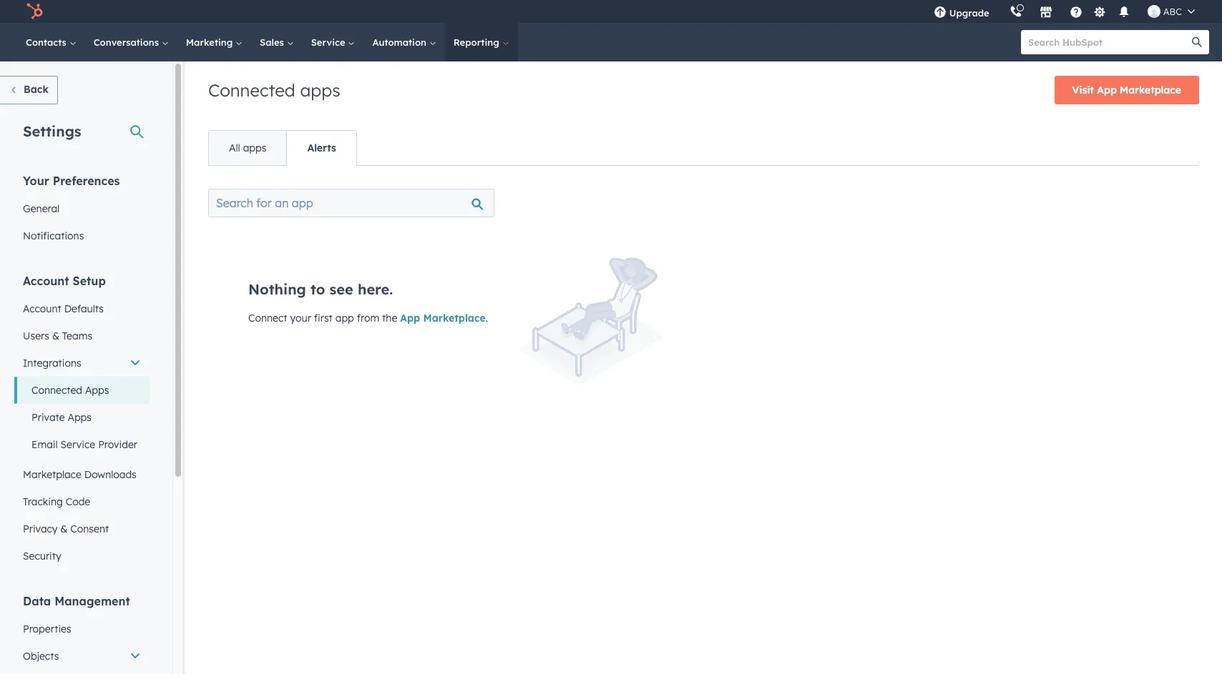 Task type: locate. For each thing, give the bounding box(es) containing it.
1 vertical spatial marketplace
[[423, 312, 486, 325]]

users
[[23, 330, 49, 343]]

account setup
[[23, 274, 106, 288]]

app right the
[[400, 312, 420, 325]]

service inside account setup element
[[60, 439, 95, 452]]

2 account from the top
[[23, 303, 61, 316]]

app inside nothing to see here. tab panel
[[400, 312, 420, 325]]

menu
[[924, 0, 1205, 23]]

private
[[31, 411, 65, 424]]

security link
[[14, 543, 150, 570]]

all apps
[[229, 142, 267, 155]]

1 vertical spatial connected
[[31, 384, 82, 397]]

1 horizontal spatial marketplace
[[423, 312, 486, 325]]

settings link
[[1091, 4, 1109, 19]]

your
[[290, 312, 311, 325]]

1 horizontal spatial app
[[1097, 84, 1117, 97]]

0 vertical spatial connected
[[208, 79, 295, 101]]

alerts link
[[287, 131, 356, 165]]

1 horizontal spatial &
[[60, 523, 68, 536]]

tracking
[[23, 496, 63, 509]]

1 horizontal spatial service
[[311, 36, 348, 48]]

visit app marketplace link
[[1055, 76, 1199, 104]]

apps right all
[[243, 142, 267, 155]]

general link
[[14, 195, 150, 223]]

security
[[23, 550, 61, 563]]

2 horizontal spatial marketplace
[[1120, 84, 1181, 97]]

account defaults
[[23, 303, 104, 316]]

from
[[357, 312, 379, 325]]

data management element
[[14, 594, 150, 675]]

apps
[[85, 384, 109, 397], [68, 411, 92, 424]]

data management
[[23, 595, 130, 609]]

calling icon image
[[1010, 6, 1022, 19]]

connected down sales
[[208, 79, 295, 101]]

data
[[23, 595, 51, 609]]

1 horizontal spatial connected
[[208, 79, 295, 101]]

connected up private apps
[[31, 384, 82, 397]]

& right privacy
[[60, 523, 68, 536]]

service link
[[302, 23, 364, 62]]

automation link
[[364, 23, 445, 62]]

app
[[1097, 84, 1117, 97], [400, 312, 420, 325]]

0 vertical spatial &
[[52, 330, 59, 343]]

marketplace
[[1120, 84, 1181, 97], [423, 312, 486, 325], [23, 469, 81, 482]]

account for account setup
[[23, 274, 69, 288]]

connected apps
[[31, 384, 109, 397]]

1 vertical spatial account
[[23, 303, 61, 316]]

0 horizontal spatial app
[[400, 312, 420, 325]]

0 vertical spatial app
[[1097, 84, 1117, 97]]

preferences
[[53, 174, 120, 188]]

apps down service link
[[300, 79, 340, 101]]

help button
[[1064, 0, 1088, 23]]

marketplace inside nothing to see here. tab panel
[[423, 312, 486, 325]]

apps for private apps
[[68, 411, 92, 424]]

0 horizontal spatial connected
[[31, 384, 82, 397]]

automation
[[372, 36, 429, 48]]

apps
[[300, 79, 340, 101], [243, 142, 267, 155]]

account inside 'link'
[[23, 303, 61, 316]]

email
[[31, 439, 58, 452]]

1 account from the top
[[23, 274, 69, 288]]

0 vertical spatial apps
[[300, 79, 340, 101]]

search button
[[1185, 30, 1209, 54]]

1 horizontal spatial apps
[[300, 79, 340, 101]]

0 vertical spatial service
[[311, 36, 348, 48]]

1 vertical spatial apps
[[68, 411, 92, 424]]

Search HubSpot search field
[[1021, 30, 1197, 54]]

marketing
[[186, 36, 235, 48]]

see
[[330, 281, 353, 298]]

account for account defaults
[[23, 303, 61, 316]]

0 vertical spatial marketplace
[[1120, 84, 1181, 97]]

0 horizontal spatial apps
[[243, 142, 267, 155]]

apps down connected apps link
[[68, 411, 92, 424]]

connected
[[208, 79, 295, 101], [31, 384, 82, 397]]

your
[[23, 174, 49, 188]]

account up the account defaults
[[23, 274, 69, 288]]

hubspot link
[[17, 3, 54, 20]]

marketplace up tracking code
[[23, 469, 81, 482]]

0 horizontal spatial service
[[60, 439, 95, 452]]

apps inside 'tab list'
[[243, 142, 267, 155]]

app right visit
[[1097, 84, 1117, 97]]

to
[[311, 281, 325, 298]]

1 vertical spatial &
[[60, 523, 68, 536]]

notifications link
[[14, 223, 150, 250]]

1 vertical spatial app
[[400, 312, 420, 325]]

app marketplace link
[[400, 312, 486, 325]]

service right "sales" link on the left of page
[[311, 36, 348, 48]]

0 vertical spatial apps
[[85, 384, 109, 397]]

account
[[23, 274, 69, 288], [23, 303, 61, 316]]

privacy
[[23, 523, 58, 536]]

private apps link
[[14, 404, 150, 432]]

connected apps link
[[14, 377, 150, 404]]

account up users on the left
[[23, 303, 61, 316]]

.
[[486, 312, 488, 325]]

2 vertical spatial marketplace
[[23, 469, 81, 482]]

contacts
[[26, 36, 69, 48]]

nothing
[[248, 281, 306, 298]]

connect
[[248, 312, 287, 325]]

consent
[[70, 523, 109, 536]]

marketplace right the
[[423, 312, 486, 325]]

service down private apps link
[[60, 439, 95, 452]]

the
[[382, 312, 397, 325]]

0 horizontal spatial &
[[52, 330, 59, 343]]

&
[[52, 330, 59, 343], [60, 523, 68, 536]]

nothing to see here.
[[248, 281, 393, 298]]

abc button
[[1139, 0, 1204, 23]]

marketplace down the "search hubspot" search box on the right top of the page
[[1120, 84, 1181, 97]]

email service provider link
[[14, 432, 150, 459]]

connected inside account setup element
[[31, 384, 82, 397]]

& inside 'link'
[[52, 330, 59, 343]]

management
[[55, 595, 130, 609]]

first
[[314, 312, 333, 325]]

contacts link
[[17, 23, 85, 62]]

properties
[[23, 623, 71, 636]]

marketplace downloads link
[[14, 462, 150, 489]]

1 vertical spatial apps
[[243, 142, 267, 155]]

defaults
[[64, 303, 104, 316]]

reporting
[[454, 36, 502, 48]]

visit
[[1072, 84, 1094, 97]]

1 vertical spatial service
[[60, 439, 95, 452]]

back
[[24, 83, 49, 96]]

0 horizontal spatial marketplace
[[23, 469, 81, 482]]

tab list
[[208, 130, 357, 166]]

service
[[311, 36, 348, 48], [60, 439, 95, 452]]

apps down integrations button
[[85, 384, 109, 397]]

0 vertical spatial account
[[23, 274, 69, 288]]

& right users on the left
[[52, 330, 59, 343]]



Task type: describe. For each thing, give the bounding box(es) containing it.
connected for connected apps
[[208, 79, 295, 101]]

marketplace inside marketplace downloads link
[[23, 469, 81, 482]]

sales link
[[251, 23, 302, 62]]

upgrade image
[[934, 6, 947, 19]]

nothing to see here. tab panel
[[208, 165, 1199, 436]]

alerts
[[307, 142, 336, 155]]

properties link
[[14, 616, 150, 643]]

marketplaces image
[[1040, 6, 1052, 19]]

brad klo image
[[1148, 5, 1161, 18]]

conversations link
[[85, 23, 177, 62]]

upgrade
[[949, 7, 990, 19]]

menu containing abc
[[924, 0, 1205, 23]]

private apps
[[31, 411, 92, 424]]

all apps link
[[209, 131, 287, 165]]

& for users
[[52, 330, 59, 343]]

notifications
[[23, 230, 84, 243]]

privacy & consent
[[23, 523, 109, 536]]

here.
[[358, 281, 393, 298]]

general
[[23, 203, 60, 215]]

your preferences
[[23, 174, 120, 188]]

code
[[66, 496, 90, 509]]

marketplaces button
[[1031, 0, 1061, 23]]

conversations
[[94, 36, 162, 48]]

help image
[[1070, 6, 1083, 19]]

setup
[[73, 274, 106, 288]]

sales
[[260, 36, 287, 48]]

users & teams
[[23, 330, 92, 343]]

apps for connected apps
[[300, 79, 340, 101]]

account defaults link
[[14, 296, 150, 323]]

apps for all apps
[[243, 142, 267, 155]]

objects
[[23, 651, 59, 663]]

calling icon button
[[1004, 2, 1028, 21]]

& for privacy
[[60, 523, 68, 536]]

settings image
[[1094, 6, 1107, 19]]

tab list containing all apps
[[208, 130, 357, 166]]

notifications button
[[1112, 0, 1136, 23]]

your preferences element
[[14, 173, 150, 250]]

visit app marketplace
[[1072, 84, 1181, 97]]

connected apps
[[208, 79, 340, 101]]

settings
[[23, 122, 81, 140]]

objects button
[[14, 643, 150, 671]]

marketplace inside the visit app marketplace link
[[1120, 84, 1181, 97]]

integrations button
[[14, 350, 150, 377]]

tracking code link
[[14, 489, 150, 516]]

hubspot image
[[26, 3, 43, 20]]

tracking code
[[23, 496, 90, 509]]

email service provider
[[31, 439, 137, 452]]

search image
[[1192, 37, 1202, 47]]

app
[[335, 312, 354, 325]]

privacy & consent link
[[14, 516, 150, 543]]

all
[[229, 142, 240, 155]]

back link
[[0, 76, 58, 104]]

abc
[[1163, 6, 1182, 17]]

connect your first app from the app marketplace .
[[248, 312, 488, 325]]

Search for an app search field
[[208, 189, 494, 218]]

integrations
[[23, 357, 81, 370]]

users & teams link
[[14, 323, 150, 350]]

reporting link
[[445, 23, 518, 62]]

provider
[[98, 439, 137, 452]]

marketing link
[[177, 23, 251, 62]]

teams
[[62, 330, 92, 343]]

downloads
[[84, 469, 137, 482]]

apps for connected apps
[[85, 384, 109, 397]]

marketplace downloads
[[23, 469, 137, 482]]

app inside the visit app marketplace link
[[1097, 84, 1117, 97]]

account setup element
[[14, 273, 150, 570]]

notifications image
[[1118, 6, 1130, 19]]

connected for connected apps
[[31, 384, 82, 397]]



Task type: vqa. For each thing, say whether or not it's contained in the screenshot.
'App Marketplace' "link"
yes



